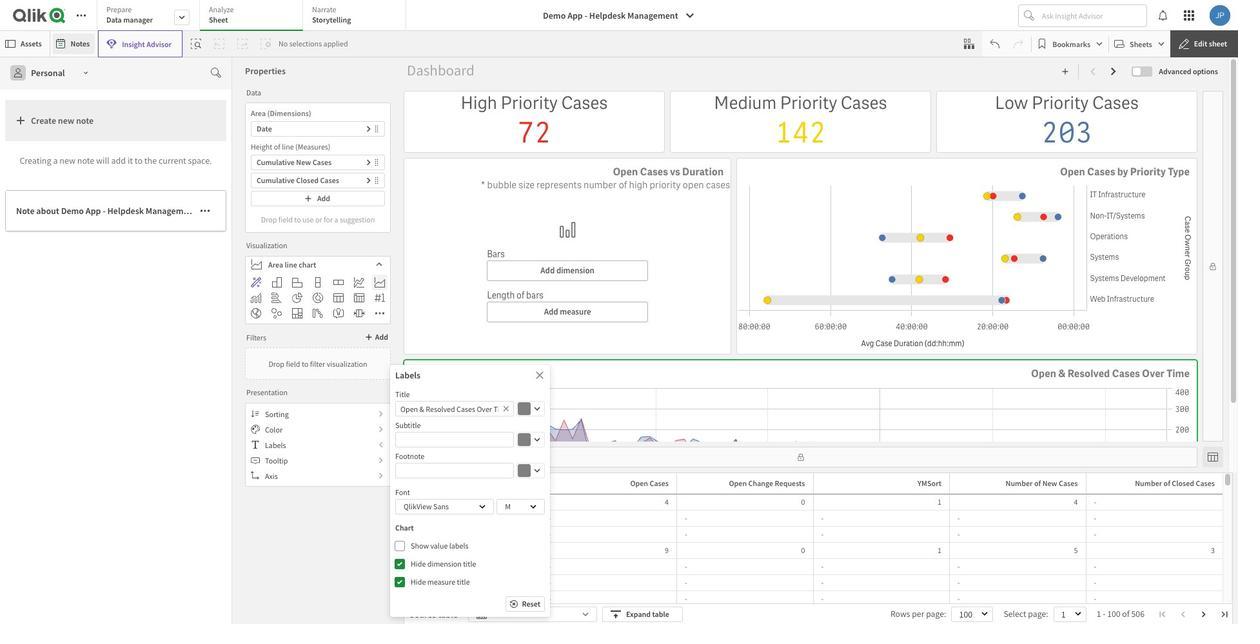 Task type: describe. For each thing, give the bounding box(es) containing it.
cumulative new cases button
[[251, 155, 385, 170]]

notes
[[71, 39, 90, 48]]

priority right by at right
[[1131, 165, 1166, 179]]

hide for hide measure title
[[411, 577, 426, 587]]

qlikview
[[404, 502, 432, 511]]

height of line (measures)
[[251, 142, 331, 152]]

priority for 142
[[780, 92, 837, 114]]

add down more image
[[375, 332, 388, 342]]

3
[[1211, 546, 1215, 555]]

date for topmost date button
[[257, 124, 272, 134]]

1 horizontal spatial demo
[[543, 10, 566, 21]]

click to unlock sheet layout image
[[1209, 262, 1217, 270]]

expand table
[[626, 610, 669, 619]]

no
[[279, 39, 288, 48]]

footnote
[[395, 451, 425, 461]]

0 vertical spatial date button
[[251, 121, 385, 137]]

visualization
[[327, 359, 367, 369]]

creating a new note will add it to the current space.
[[20, 155, 212, 166]]

chart
[[395, 523, 414, 533]]

0 horizontal spatial helpdesk
[[107, 205, 144, 217]]

table image
[[333, 293, 344, 303]]

142
[[775, 114, 826, 152]]

low
[[995, 92, 1028, 114]]

showing 101 rows and 6 columns. use arrow keys to navigate in table cells and tab to move to pagination controls. for the full range of keyboard navigation, see the documentation. element
[[404, 473, 1223, 624]]

tooltip
[[265, 456, 288, 465]]

drop
[[269, 359, 284, 369]]

edit sheet button
[[1170, 30, 1238, 57]]

select
[[1004, 609, 1027, 620]]

nl insights image
[[333, 308, 344, 319]]

waterfall chart image
[[313, 308, 323, 319]]

(november
[[198, 205, 242, 217]]

506
[[1132, 609, 1145, 620]]

box plot image
[[354, 308, 364, 319]]

high priority cases 72
[[461, 92, 608, 152]]

1 : from the left
[[944, 609, 946, 620]]

1 vertical spatial add button
[[362, 330, 391, 345]]

tab list inside 'application'
[[97, 0, 411, 32]]

cases inside the medium priority cases 142
[[841, 92, 887, 114]]

cumulative closed cases
[[257, 175, 339, 185]]

options
[[1193, 66, 1218, 76]]

analyze sheet
[[209, 5, 234, 25]]

sans
[[433, 502, 449, 511]]

(dimensions)
[[267, 108, 311, 118]]

open for cases
[[1031, 367, 1056, 381]]

1 horizontal spatial labels
[[395, 370, 421, 381]]

area line chart image
[[375, 277, 385, 288]]

ymsort
[[918, 479, 942, 488]]

font
[[395, 488, 410, 497]]

space.
[[188, 155, 212, 166]]

203
[[1041, 114, 1093, 152]]

select page :
[[1004, 609, 1048, 620]]

qlikview sans button
[[395, 499, 494, 515]]

area for area line chart
[[268, 260, 283, 269]]

bars add dimension
[[487, 249, 595, 276]]

creating
[[20, 155, 51, 166]]

advanced options
[[1159, 66, 1218, 76]]

create new sheet image
[[1062, 68, 1070, 75]]

add
[[111, 155, 126, 166]]

dimension inside bars add dimension
[[557, 265, 595, 276]]

vertical combo chart image
[[251, 293, 261, 303]]

hide dimension title
[[411, 559, 476, 569]]

Title text field
[[395, 403, 499, 414]]

about
[[36, 205, 59, 217]]

open for priority
[[1060, 165, 1085, 179]]

analyze
[[209, 5, 234, 14]]

go to the last page image
[[1221, 611, 1229, 619]]

medium priority cases 142
[[714, 92, 887, 152]]

number of closed cases
[[1135, 479, 1215, 488]]

color button
[[246, 422, 390, 437]]

a
[[53, 155, 58, 166]]

horizontal combo chart image
[[272, 293, 282, 303]]

new inside button
[[58, 115, 74, 126]]

kpi image
[[375, 293, 385, 303]]

5/12/2019
[[500, 497, 532, 507]]

1 vertical spatial date button
[[500, 476, 538, 491]]

table for expand table
[[652, 610, 669, 619]]

0 for 9
[[801, 546, 805, 555]]

1 vertical spatial dimension
[[427, 559, 462, 569]]

high
[[461, 92, 497, 114]]

edit
[[1194, 39, 1208, 48]]

vertical grouped bar chart image
[[272, 277, 282, 288]]

search notes image
[[211, 68, 221, 78]]

font qlikview sans
[[395, 488, 449, 511]]

number of new cases button
[[989, 476, 1083, 491]]

create new note button
[[5, 100, 226, 141]]

&
[[1059, 367, 1066, 381]]

number
[[584, 179, 617, 192]]

labels
[[449, 541, 469, 551]]

0 for 4
[[801, 497, 805, 507]]

vs
[[670, 165, 680, 179]]

16,
[[243, 205, 255, 217]]

line chart image
[[354, 277, 364, 288]]

source
[[410, 609, 436, 620]]

0 vertical spatial new
[[296, 157, 311, 167]]

open cases by priority type
[[1060, 165, 1190, 179]]

applied
[[324, 39, 348, 48]]

storytelling
[[312, 15, 351, 25]]

visualization
[[246, 241, 287, 250]]

undo image
[[990, 39, 1001, 49]]

bars
[[487, 249, 505, 260]]

area (dimensions)
[[251, 108, 311, 118]]

number for number of new cases
[[1006, 479, 1033, 488]]

1 - 100 of 506
[[1097, 609, 1145, 620]]

0 horizontal spatial measure
[[427, 577, 455, 587]]

number of new cases
[[1006, 479, 1078, 488]]

1 page from the left
[[926, 609, 944, 620]]

labels inside labels "button"
[[265, 440, 286, 450]]

1 for 4
[[938, 497, 942, 507]]

represents
[[537, 179, 582, 192]]

priority for 72
[[501, 92, 558, 114]]

reset
[[522, 599, 540, 609]]

subtitle
[[395, 421, 421, 430]]

open
[[683, 179, 704, 192]]

value
[[430, 541, 448, 551]]

scatter plot image
[[272, 308, 282, 319]]

go to the next page image
[[1200, 611, 1208, 619]]

5/24/2019
[[500, 594, 532, 604]]

sheet
[[1209, 39, 1227, 48]]

type
[[1168, 165, 1190, 179]]

create
[[31, 115, 56, 126]]

sorting
[[265, 409, 289, 419]]

the
[[144, 155, 157, 166]]

dashboard button
[[404, 60, 478, 81]]

pivot table image
[[354, 293, 364, 303]]

create new note
[[31, 115, 94, 126]]

properties
[[245, 65, 286, 77]]

1 horizontal spatial data
[[246, 87, 261, 97]]

low priority cases 203
[[995, 92, 1139, 152]]

duration
[[682, 165, 724, 179]]

bookmarks button
[[1035, 34, 1106, 54]]

add dimension button
[[487, 261, 648, 281]]

cases inside open cases vs duration * bubble size represents number of high priority open cases
[[640, 165, 668, 179]]



Task type: locate. For each thing, give the bounding box(es) containing it.
1 horizontal spatial to
[[302, 359, 309, 369]]

72
[[517, 114, 551, 152]]

table for source table
[[438, 609, 458, 620]]

priority inside low priority cases 203
[[1032, 92, 1089, 114]]

0 horizontal spatial dimension
[[427, 559, 462, 569]]

0 vertical spatial 0
[[801, 497, 805, 507]]

reset button
[[506, 596, 545, 612]]

title for hide dimension title
[[463, 559, 476, 569]]

cumulative down height
[[257, 157, 295, 167]]

new
[[296, 157, 311, 167], [1043, 479, 1057, 488]]

date button up (measures)
[[251, 121, 385, 137]]

1 vertical spatial helpdesk
[[107, 205, 144, 217]]

add button down cumulative closed cases button
[[251, 191, 385, 206]]

4 down number of new cases
[[1074, 497, 1078, 507]]

note inside button
[[76, 115, 94, 126]]

2 number from the left
[[1135, 479, 1162, 488]]

1 vertical spatial measure
[[427, 577, 455, 587]]

1 hide from the top
[[411, 559, 426, 569]]

0 vertical spatial note
[[76, 115, 94, 126]]

labels
[[395, 370, 421, 381], [265, 440, 286, 450]]

Footnote text field
[[395, 465, 514, 476]]

note about demo app - helpdesk management (november 16, 2023) button
[[5, 190, 278, 232]]

to right it
[[135, 155, 143, 166]]

0 vertical spatial new
[[58, 115, 74, 126]]

1 vertical spatial 0
[[801, 546, 805, 555]]

open
[[613, 165, 638, 179], [1060, 165, 1085, 179], [1031, 367, 1056, 381], [630, 479, 648, 488], [729, 479, 747, 488]]

line left chart
[[285, 260, 297, 269]]

1 horizontal spatial table
[[652, 610, 669, 619]]

tab list
[[97, 0, 411, 32]]

add button down more image
[[362, 330, 391, 345]]

hide source table viewer image
[[1208, 452, 1218, 462]]

0 vertical spatial add button
[[251, 191, 385, 206]]

selections tool image
[[964, 39, 975, 49]]

title down labels at the left bottom
[[463, 559, 476, 569]]

1 horizontal spatial date
[[517, 479, 532, 488]]

0 horizontal spatial management
[[146, 205, 196, 217]]

over
[[1142, 367, 1165, 381]]

0 vertical spatial measure
[[560, 306, 591, 317]]

demo
[[543, 10, 566, 21], [61, 205, 84, 217]]

4 down open cases
[[665, 497, 669, 507]]

0 vertical spatial management
[[628, 10, 678, 21]]

of for line
[[274, 142, 280, 152]]

cumulative inside cumulative closed cases button
[[257, 175, 295, 185]]

add inside length of bars add measure
[[544, 306, 558, 317]]

ymsort button
[[901, 476, 947, 491]]

of for closed
[[1164, 479, 1171, 488]]

no selections applied
[[279, 39, 348, 48]]

go to the previous page image
[[1180, 611, 1187, 619]]

: right per
[[944, 609, 946, 620]]

2 page from the left
[[1028, 609, 1046, 620]]

add measure button
[[487, 302, 648, 323]]

0 vertical spatial title
[[463, 559, 476, 569]]

0 horizontal spatial date
[[257, 124, 272, 134]]

area up vertical grouped bar chart icon
[[268, 260, 283, 269]]

helpdesk
[[589, 10, 626, 21], [107, 205, 144, 217]]

0
[[801, 497, 805, 507], [801, 546, 805, 555]]

add up bars
[[541, 265, 555, 276]]

title for hide measure title
[[457, 577, 470, 587]]

1 vertical spatial title
[[457, 577, 470, 587]]

priority down create new sheet image on the right of page
[[1032, 92, 1089, 114]]

prepare
[[106, 5, 132, 14]]

1 vertical spatial management
[[146, 205, 196, 217]]

notes button
[[53, 34, 95, 54]]

1 horizontal spatial number
[[1135, 479, 1162, 488]]

sheet
[[209, 15, 228, 25]]

1 vertical spatial area
[[268, 260, 283, 269]]

0 vertical spatial cumulative
[[257, 157, 295, 167]]

0 horizontal spatial to
[[135, 155, 143, 166]]

Subtitle text field
[[395, 434, 514, 445]]

open cases
[[630, 479, 669, 488]]

0 horizontal spatial closed
[[296, 175, 319, 185]]

number of closed cases button
[[1119, 476, 1220, 491]]

new inside "showing 101 rows and 6 columns. use arrow keys to navigate in table cells and tab to move to pagination controls. for the full range of keyboard navigation, see the documentation." element
[[1043, 479, 1057, 488]]

area
[[251, 108, 266, 118], [268, 260, 283, 269]]

5
[[1074, 546, 1078, 555]]

1 vertical spatial hide
[[411, 577, 426, 587]]

priority right medium
[[780, 92, 837, 114]]

Ask Insight Advisor text field
[[1040, 5, 1147, 26]]

table right source
[[438, 609, 458, 620]]

priority for 203
[[1032, 92, 1089, 114]]

1 vertical spatial line
[[285, 260, 297, 269]]

open change requests
[[729, 479, 805, 488]]

app inside demo app - helpdesk management button
[[568, 10, 583, 21]]

1 vertical spatial to
[[302, 359, 309, 369]]

area for area (dimensions)
[[251, 108, 266, 118]]

note left will
[[77, 155, 94, 166]]

0 horizontal spatial data
[[106, 15, 122, 25]]

data down properties
[[246, 87, 261, 97]]

click to unlock sheet layout image
[[797, 453, 805, 461]]

drop field to filter visualization
[[269, 359, 367, 369]]

open inside open cases vs duration * bubble size represents number of high priority open cases
[[613, 165, 638, 179]]

1 horizontal spatial 4
[[1074, 497, 1078, 507]]

date up 5/12/2019
[[517, 479, 532, 488]]

to right field
[[302, 359, 309, 369]]

personal
[[31, 67, 65, 79]]

of inside number of new cases button
[[1034, 479, 1041, 488]]

0 horizontal spatial table
[[438, 609, 458, 620]]

next sheet: performance image
[[1109, 66, 1119, 77]]

1 0 from the top
[[801, 497, 805, 507]]

size
[[519, 179, 535, 192]]

0 horizontal spatial page
[[926, 609, 944, 620]]

expand table button
[[602, 607, 683, 622]]

2 : from the left
[[1046, 609, 1048, 620]]

app inside note about demo app - helpdesk management (november 16, 2023) button
[[86, 205, 101, 217]]

horizontal grouped bar chart image
[[292, 277, 302, 288]]

cumulative closed cases button
[[251, 173, 385, 188]]

page right 'select'
[[1028, 609, 1046, 620]]

page
[[926, 609, 944, 620], [1028, 609, 1046, 620]]

expand
[[626, 610, 651, 619]]

time
[[1167, 367, 1190, 381]]

title
[[395, 390, 410, 399]]

1 horizontal spatial area
[[268, 260, 283, 269]]

hide
[[411, 559, 426, 569], [411, 577, 426, 587]]

1 horizontal spatial new
[[1043, 479, 1057, 488]]

dimension up hide measure title
[[427, 559, 462, 569]]

priority inside the medium priority cases 142
[[780, 92, 837, 114]]

note about demo app - helpdesk management (november 16, 2023)
[[16, 205, 278, 217]]

1 vertical spatial note
[[77, 155, 94, 166]]

labels up title at the left of the page
[[395, 370, 421, 381]]

labels button
[[246, 437, 390, 453]]

data down 'prepare'
[[106, 15, 122, 25]]

dashboard
[[407, 61, 475, 79]]

add down cumulative closed cases button
[[317, 193, 330, 203]]

1 number from the left
[[1006, 479, 1033, 488]]

new right a
[[59, 155, 75, 166]]

measure
[[560, 306, 591, 317], [427, 577, 455, 587]]

bars
[[526, 290, 544, 301]]

0 vertical spatial app
[[568, 10, 583, 21]]

1 horizontal spatial helpdesk
[[589, 10, 626, 21]]

0 vertical spatial date
[[257, 124, 272, 134]]

1 horizontal spatial measure
[[560, 306, 591, 317]]

number for number of closed cases
[[1135, 479, 1162, 488]]

1 horizontal spatial management
[[628, 10, 678, 21]]

cumulative inside cumulative new cases button
[[257, 157, 295, 167]]

0 horizontal spatial area
[[251, 108, 266, 118]]

new right create
[[58, 115, 74, 126]]

0 vertical spatial hide
[[411, 559, 426, 569]]

date up height
[[257, 124, 272, 134]]

chart
[[299, 260, 316, 269]]

date
[[257, 124, 272, 134], [517, 479, 532, 488]]

0 vertical spatial labels
[[395, 370, 421, 381]]

closed inside cumulative closed cases button
[[296, 175, 319, 185]]

dimension up add measure button
[[557, 265, 595, 276]]

pie chart image
[[292, 293, 302, 303]]

application
[[0, 0, 1238, 624]]

selections
[[289, 39, 322, 48]]

cumulative for cumulative new cases
[[257, 157, 295, 167]]

treemap image
[[292, 308, 302, 319]]

more image
[[375, 308, 385, 319]]

measure down "hide dimension title"
[[427, 577, 455, 587]]

new
[[58, 115, 74, 126], [59, 155, 75, 166]]

0 horizontal spatial :
[[944, 609, 946, 620]]

0 vertical spatial 1
[[938, 497, 942, 507]]

1 vertical spatial date
[[517, 479, 532, 488]]

measure inside length of bars add measure
[[560, 306, 591, 317]]

0 vertical spatial line
[[282, 142, 294, 152]]

1 for 5
[[938, 546, 942, 555]]

filters
[[246, 332, 266, 342]]

bubble
[[487, 179, 517, 192]]

m button
[[497, 499, 545, 515]]

1 vertical spatial cumulative
[[257, 175, 295, 185]]

measure down add dimension "button"
[[560, 306, 591, 317]]

cases inside low priority cases 203
[[1093, 92, 1139, 114]]

hide for hide dimension title
[[411, 559, 426, 569]]

1 cumulative from the top
[[257, 157, 295, 167]]

of inside open cases vs duration * bubble size represents number of high priority open cases
[[619, 179, 627, 192]]

show value labels
[[411, 541, 469, 551]]

1 vertical spatial new
[[59, 155, 75, 166]]

color
[[265, 425, 283, 434]]

note
[[76, 115, 94, 126], [77, 155, 94, 166]]

narrate storytelling
[[312, 5, 351, 25]]

0 vertical spatial to
[[135, 155, 143, 166]]

tab list containing prepare
[[97, 0, 411, 32]]

donut chart image
[[313, 293, 323, 303]]

date button up 5/12/2019
[[500, 476, 538, 491]]

open for duration
[[613, 165, 638, 179]]

of inside the number of closed cases button
[[1164, 479, 1171, 488]]

0 horizontal spatial demo
[[61, 205, 84, 217]]

1 horizontal spatial app
[[568, 10, 583, 21]]

date for bottommost date button
[[517, 479, 532, 488]]

area line chart
[[268, 260, 316, 269]]

cases inside high priority cases 72
[[561, 92, 608, 114]]

1 vertical spatial demo
[[61, 205, 84, 217]]

map image
[[251, 308, 261, 319]]

0 vertical spatial area
[[251, 108, 266, 118]]

1 vertical spatial app
[[86, 205, 101, 217]]

0 vertical spatial demo
[[543, 10, 566, 21]]

0 vertical spatial data
[[106, 15, 122, 25]]

area inside button
[[268, 260, 283, 269]]

table right expand
[[652, 610, 669, 619]]

date inside "showing 101 rows and 6 columns. use arrow keys to navigate in table cells and tab to move to pagination controls. for the full range of keyboard navigation, see the documentation." element
[[517, 479, 532, 488]]

0 horizontal spatial labels
[[265, 440, 286, 450]]

1 vertical spatial data
[[246, 87, 261, 97]]

0 horizontal spatial number
[[1006, 479, 1033, 488]]

of
[[274, 142, 280, 152], [619, 179, 627, 192], [517, 290, 525, 301], [1034, 479, 1041, 488], [1164, 479, 1171, 488], [1122, 609, 1130, 620]]

table inside button
[[652, 610, 669, 619]]

0 horizontal spatial 4
[[665, 497, 669, 507]]

title down "hide dimension title"
[[457, 577, 470, 587]]

2 cumulative from the top
[[257, 175, 295, 185]]

length
[[487, 290, 515, 301]]

1 vertical spatial 1
[[938, 546, 942, 555]]

sheets
[[1130, 39, 1152, 49]]

go to the first page image
[[1159, 611, 1167, 619]]

1 vertical spatial closed
[[1172, 479, 1195, 488]]

cumulative for cumulative closed cases
[[257, 175, 295, 185]]

1 horizontal spatial dimension
[[557, 265, 595, 276]]

of inside length of bars add measure
[[517, 290, 525, 301]]

0 vertical spatial helpdesk
[[589, 10, 626, 21]]

axis button
[[246, 468, 390, 484]]

cumulative down cumulative new cases
[[257, 175, 295, 185]]

per
[[912, 609, 925, 620]]

to
[[135, 155, 143, 166], [302, 359, 309, 369]]

medium
[[714, 92, 777, 114]]

add inside bars add dimension
[[541, 265, 555, 276]]

0 horizontal spatial date button
[[251, 121, 385, 137]]

close image
[[535, 370, 545, 381]]

1 4 from the left
[[665, 497, 669, 507]]

application containing 72
[[0, 0, 1238, 624]]

app
[[568, 10, 583, 21], [86, 205, 101, 217]]

1 horizontal spatial page
[[1028, 609, 1046, 620]]

prepare data manager
[[106, 5, 153, 25]]

m
[[505, 502, 511, 511]]

0 horizontal spatial app
[[86, 205, 101, 217]]

add
[[317, 193, 330, 203], [541, 265, 555, 276], [544, 306, 558, 317], [375, 332, 388, 342]]

hide down show
[[411, 559, 426, 569]]

line up cumulative new cases
[[282, 142, 294, 152]]

priority inside high priority cases 72
[[501, 92, 558, 114]]

length of bars add measure
[[487, 290, 591, 317]]

personal button
[[5, 63, 96, 83]]

hide measure title
[[411, 577, 470, 587]]

demo app - helpdesk management
[[543, 10, 678, 21]]

date button
[[251, 121, 385, 137], [500, 476, 538, 491]]

sorting button
[[246, 406, 390, 422]]

add down add dimension "button"
[[544, 306, 558, 317]]

2 hide from the top
[[411, 577, 426, 587]]

vertical stacked bar chart image
[[313, 277, 323, 288]]

note right create
[[76, 115, 94, 126]]

title
[[463, 559, 476, 569], [457, 577, 470, 587]]

2 4 from the left
[[1074, 497, 1078, 507]]

closed inside the number of closed cases button
[[1172, 479, 1195, 488]]

horizontal stacked bar chart image
[[333, 277, 344, 288]]

page right per
[[926, 609, 944, 620]]

by
[[1118, 165, 1128, 179]]

1 horizontal spatial closed
[[1172, 479, 1195, 488]]

open & resolved cases over time
[[1031, 367, 1190, 381]]

4
[[665, 497, 669, 507], [1074, 497, 1078, 507]]

0 vertical spatial closed
[[296, 175, 319, 185]]

: right 'select'
[[1046, 609, 1048, 620]]

of for bars
[[517, 290, 525, 301]]

data inside prepare data manager
[[106, 15, 122, 25]]

line inside button
[[285, 260, 297, 269]]

hide down "hide dimension title"
[[411, 577, 426, 587]]

open change requests button
[[712, 476, 810, 491]]

labels up tooltip
[[265, 440, 286, 450]]

1 horizontal spatial :
[[1046, 609, 1048, 620]]

2 vertical spatial 1
[[1097, 609, 1101, 620]]

rows
[[891, 609, 910, 620]]

1 vertical spatial labels
[[265, 440, 286, 450]]

1 horizontal spatial date button
[[500, 476, 538, 491]]

will
[[96, 155, 109, 166]]

1
[[938, 497, 942, 507], [938, 546, 942, 555], [1097, 609, 1101, 620]]

area left (dimensions)
[[251, 108, 266, 118]]

priority right high
[[501, 92, 558, 114]]

0 horizontal spatial new
[[296, 157, 311, 167]]

1 vertical spatial new
[[1043, 479, 1057, 488]]

autochart image
[[251, 277, 261, 288]]

0 vertical spatial dimension
[[557, 265, 595, 276]]

2 0 from the top
[[801, 546, 805, 555]]

of for new
[[1034, 479, 1041, 488]]

requests
[[775, 479, 805, 488]]



Task type: vqa. For each thing, say whether or not it's contained in the screenshot.


